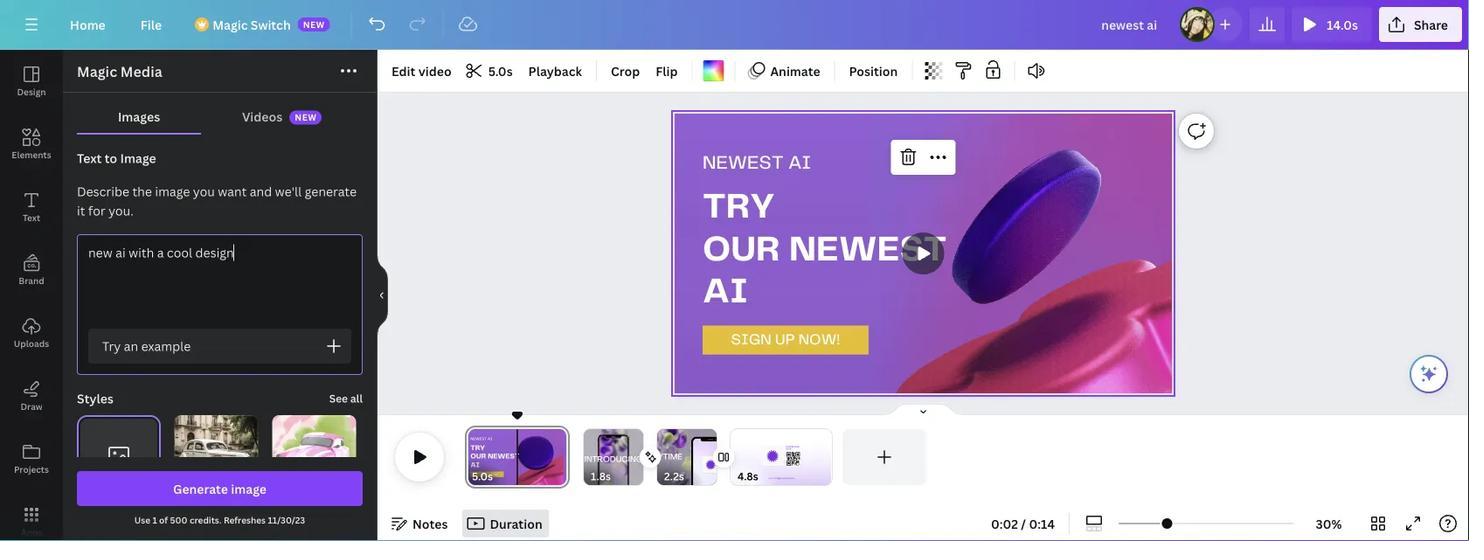 Task type: vqa. For each thing, say whether or not it's contained in the screenshot.
Flip
yes



Task type: describe. For each thing, give the bounding box(es) containing it.
hide image
[[377, 253, 388, 337]]

1 vertical spatial 5.0s button
[[472, 468, 493, 485]]

magic for magic media
[[77, 62, 117, 81]]

up
[[775, 333, 795, 347]]

file
[[141, 16, 162, 33]]

describe the image you want and we'll generate it for you.
[[77, 183, 357, 219]]

14.0s button
[[1292, 7, 1372, 42]]

/
[[1021, 515, 1026, 532]]

home link
[[56, 7, 120, 42]]

uploads
[[14, 337, 49, 349]]

see
[[329, 391, 348, 406]]

0 horizontal spatial newest
[[703, 154, 784, 173]]

try an example button
[[88, 329, 351, 364]]

0 vertical spatial 5.0s
[[488, 62, 513, 79]]

of
[[159, 514, 168, 526]]

want
[[218, 183, 247, 200]]

hide pages image
[[881, 403, 965, 417]]

and
[[250, 183, 272, 200]]

video
[[418, 62, 452, 79]]

animated tactile 3d shapes image
[[895, 138, 1250, 393]]

media
[[120, 62, 162, 81]]

try
[[102, 338, 121, 354]]

our
[[703, 233, 780, 267]]

position button
[[842, 57, 905, 85]]

magic for magic switch
[[213, 16, 248, 33]]

trimming, end edge slider for 4.8s
[[820, 429, 832, 485]]

we'll
[[275, 183, 302, 200]]

playback button
[[521, 57, 589, 85]]

share button
[[1379, 7, 1462, 42]]

image
[[120, 150, 156, 166]]

use 1 of 500 credits. refreshes 11/30/23
[[134, 514, 305, 526]]

now
[[786, 448, 792, 450]]

ai inside try our newest ai
[[703, 276, 748, 310]]

image inside 'describe the image you want and we'll generate it for you.'
[[155, 183, 190, 200]]

edit
[[392, 62, 415, 79]]

anytime button
[[637, 429, 737, 517]]

generate image button
[[77, 471, 363, 506]]

flip
[[656, 62, 678, 79]]

introducing button
[[564, 429, 663, 499]]

to
[[105, 150, 117, 166]]

credits.
[[190, 514, 222, 526]]

videos
[[242, 108, 283, 125]]

brand button
[[0, 239, 63, 302]]

2.2s button
[[664, 468, 684, 485]]

sign
[[731, 333, 771, 347]]

download
[[786, 446, 799, 448]]

11/30/23
[[268, 514, 305, 526]]

you
[[193, 183, 215, 200]]

projects button
[[0, 427, 63, 490]]

1 vertical spatial 5.0s
[[472, 469, 493, 483]]

30%
[[1316, 515, 1342, 532]]

try our newest ai
[[703, 191, 947, 310]]

draw
[[20, 400, 42, 412]]

0:02
[[991, 515, 1018, 532]]

edit video button
[[385, 57, 459, 85]]

see all
[[329, 391, 363, 406]]

you.
[[108, 202, 134, 219]]

playback
[[528, 62, 582, 79]]

crop button
[[604, 57, 647, 85]]

0 vertical spatial 5.0s button
[[460, 57, 520, 85]]

text for text
[[23, 212, 40, 223]]

file button
[[127, 7, 176, 42]]

trimming, start edge slider for 4.8s
[[731, 429, 743, 485]]

anytime
[[646, 454, 683, 461]]

sign up now!
[[731, 333, 840, 347]]

image inside button
[[231, 480, 267, 497]]

the
[[132, 183, 152, 200]]

download now
[[786, 446, 799, 450]]

home
[[70, 16, 106, 33]]

brand
[[19, 274, 44, 286]]

crop
[[611, 62, 640, 79]]

generate
[[173, 480, 228, 497]]

apps
[[21, 526, 42, 538]]

use
[[134, 514, 150, 526]]

share
[[1414, 16, 1448, 33]]

example
[[141, 338, 191, 354]]

position
[[849, 62, 898, 79]]

elements
[[12, 149, 51, 160]]



Task type: locate. For each thing, give the bounding box(es) containing it.
rectangle animated basic shape yellow image
[[703, 326, 869, 355]]

www.reallygreatsite.com
[[768, 477, 795, 479]]

describe
[[77, 183, 129, 200]]

canva assistant image
[[1419, 364, 1439, 385]]

1 vertical spatial image
[[231, 480, 267, 497]]

elements button
[[0, 113, 63, 176]]

0 horizontal spatial image
[[155, 183, 190, 200]]

all
[[350, 391, 363, 406]]

try
[[703, 191, 775, 225]]

magic inside the main menu bar
[[213, 16, 248, 33]]

new right videos
[[295, 112, 317, 123]]

2 trimming, end edge slider from the left
[[631, 429, 643, 485]]

trimming, start edge slider
[[465, 429, 481, 485], [584, 429, 596, 485], [657, 429, 669, 485], [731, 429, 743, 485]]

1 vertical spatial newest
[[789, 233, 947, 267]]

no color image
[[703, 60, 724, 81]]

flip button
[[649, 57, 685, 85]]

it
[[77, 202, 85, 219]]

5.0s button
[[460, 57, 520, 85], [472, 468, 493, 485]]

text for text to image
[[77, 150, 102, 166]]

trimming, start edge slider for 1.8s
[[584, 429, 596, 485]]

trimming, end edge slider
[[554, 429, 570, 485], [631, 429, 643, 485], [704, 429, 717, 485], [820, 429, 832, 485]]

trimming, start edge slider left www.reallygreatsite.com
[[731, 429, 743, 485]]

1 trimming, end edge slider from the left
[[554, 429, 570, 485]]

trimming, start edge slider inside introducing button
[[584, 429, 596, 485]]

3 trimming, end edge slider from the left
[[704, 429, 717, 485]]

trimming, start edge slider left page title text field
[[465, 429, 481, 485]]

14.0s
[[1327, 16, 1358, 33]]

text to image
[[77, 150, 156, 166]]

trimming, end edge slider inside introducing button
[[631, 429, 643, 485]]

text left to
[[77, 150, 102, 166]]

an
[[124, 338, 138, 354]]

trimming, end edge slider right download now on the bottom right of page
[[820, 429, 832, 485]]

1 vertical spatial ai
[[703, 276, 748, 310]]

newest ai
[[703, 154, 811, 173]]

new right switch in the left of the page
[[303, 18, 325, 30]]

1 horizontal spatial ai
[[788, 154, 811, 173]]

5.0s button right video
[[460, 57, 520, 85]]

now!
[[799, 333, 840, 347]]

trimming, end edge slider inside anytime button
[[704, 429, 717, 485]]

duration button
[[462, 510, 549, 538]]

introducing
[[584, 456, 643, 464]]

0 horizontal spatial magic
[[77, 62, 117, 81]]

magic media
[[77, 62, 162, 81]]

trimming, end edge slider left anytime at left
[[631, 429, 643, 485]]

0 vertical spatial newest
[[703, 154, 784, 173]]

styles
[[77, 390, 113, 407]]

images button
[[77, 100, 201, 133]]

2.2s
[[664, 469, 684, 483]]

design button
[[0, 50, 63, 113]]

for
[[88, 202, 105, 219]]

generate image
[[173, 480, 267, 497]]

30% button
[[1301, 510, 1357, 538]]

1.8s
[[591, 469, 611, 483]]

0 horizontal spatial text
[[23, 212, 40, 223]]

Describe the image you want and we'll generate it for you. text field
[[78, 235, 362, 329]]

0 vertical spatial image
[[155, 183, 190, 200]]

see all button
[[329, 390, 363, 407]]

newest
[[703, 154, 784, 173], [789, 233, 947, 267]]

edit video
[[392, 62, 452, 79]]

trimming, start edge slider right introducing
[[657, 429, 669, 485]]

0:02 / 0:14
[[991, 515, 1055, 532]]

draw button
[[0, 364, 63, 427]]

Design title text field
[[1087, 7, 1173, 42]]

text button
[[0, 176, 63, 239]]

magic left switch in the left of the page
[[213, 16, 248, 33]]

image right the
[[155, 183, 190, 200]]

side panel tab list
[[0, 50, 63, 541]]

newest inside try our newest ai
[[789, 233, 947, 267]]

text left it on the top of page
[[23, 212, 40, 223]]

1 vertical spatial new
[[295, 112, 317, 123]]

images
[[118, 108, 160, 125]]

text inside button
[[23, 212, 40, 223]]

trimming, end edge slider right 2.2s
[[704, 429, 717, 485]]

3 trimming, start edge slider from the left
[[657, 429, 669, 485]]

5.0s left page title text field
[[472, 469, 493, 483]]

image up refreshes
[[231, 480, 267, 497]]

design
[[17, 86, 46, 97]]

trimming, end edge slider for 1.8s
[[631, 429, 643, 485]]

try an example
[[102, 338, 191, 354]]

text
[[77, 150, 102, 166], [23, 212, 40, 223]]

trimming, start edge slider inside anytime button
[[657, 429, 669, 485]]

1 horizontal spatial magic
[[213, 16, 248, 33]]

1 trimming, start edge slider from the left
[[465, 429, 481, 485]]

trimming, start edge slider for 2.2s
[[657, 429, 669, 485]]

0 horizontal spatial ai
[[703, 276, 748, 310]]

1 horizontal spatial newest
[[789, 233, 947, 267]]

trimming, start edge slider left anytime at left
[[584, 429, 596, 485]]

0:14
[[1029, 515, 1055, 532]]

1 horizontal spatial image
[[231, 480, 267, 497]]

apps button
[[0, 490, 63, 541]]

Page title text field
[[500, 468, 507, 485]]

trimming, end edge slider left the 1.8s
[[554, 429, 570, 485]]

4.8s
[[738, 469, 758, 483]]

trimming, end edge slider for 2.2s
[[704, 429, 717, 485]]

500
[[170, 514, 188, 526]]

0 vertical spatial new
[[303, 18, 325, 30]]

generate
[[305, 183, 357, 200]]

5.0s
[[488, 62, 513, 79], [472, 469, 493, 483]]

1 vertical spatial magic
[[77, 62, 117, 81]]

duration
[[490, 515, 542, 532]]

main menu bar
[[0, 0, 1469, 50]]

0 vertical spatial magic
[[213, 16, 248, 33]]

1 vertical spatial text
[[23, 212, 40, 223]]

notes button
[[385, 510, 455, 538]]

new inside the main menu bar
[[303, 18, 325, 30]]

notes
[[413, 515, 448, 532]]

image
[[155, 183, 190, 200], [231, 480, 267, 497]]

magic switch
[[213, 16, 291, 33]]

2 trimming, start edge slider from the left
[[584, 429, 596, 485]]

ai
[[788, 154, 811, 173], [703, 276, 748, 310]]

switch
[[251, 16, 291, 33]]

animate button
[[742, 57, 827, 85]]

4 trimming, end edge slider from the left
[[820, 429, 832, 485]]

5.0s button left page title text field
[[472, 468, 493, 485]]

1
[[152, 514, 157, 526]]

uploads button
[[0, 302, 63, 364]]

1.8s button
[[591, 468, 611, 485]]

animate
[[770, 62, 820, 79]]

4 trimming, start edge slider from the left
[[731, 429, 743, 485]]

refreshes
[[224, 514, 266, 526]]

4.8s button
[[738, 468, 758, 485]]

5.0s left playback dropdown button
[[488, 62, 513, 79]]

0 vertical spatial text
[[77, 150, 102, 166]]

magic left 'media'
[[77, 62, 117, 81]]

projects
[[14, 463, 49, 475]]

1 horizontal spatial text
[[77, 150, 102, 166]]

0 vertical spatial ai
[[788, 154, 811, 173]]



